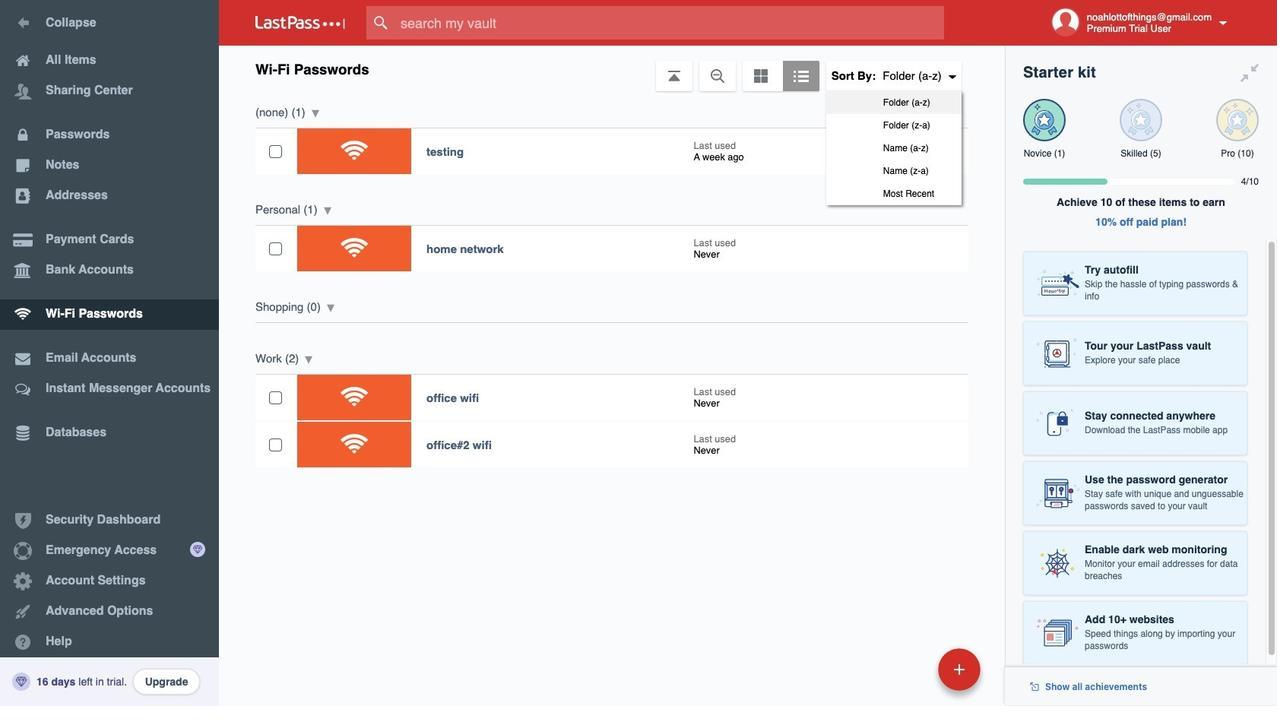 Task type: locate. For each thing, give the bounding box(es) containing it.
search my vault text field
[[367, 6, 974, 40]]

new item navigation
[[834, 644, 990, 707]]

lastpass image
[[256, 16, 345, 30]]



Task type: describe. For each thing, give the bounding box(es) containing it.
main navigation navigation
[[0, 0, 219, 707]]

Search search field
[[367, 6, 974, 40]]

new item element
[[834, 648, 987, 691]]

vault options navigation
[[219, 46, 1006, 205]]



